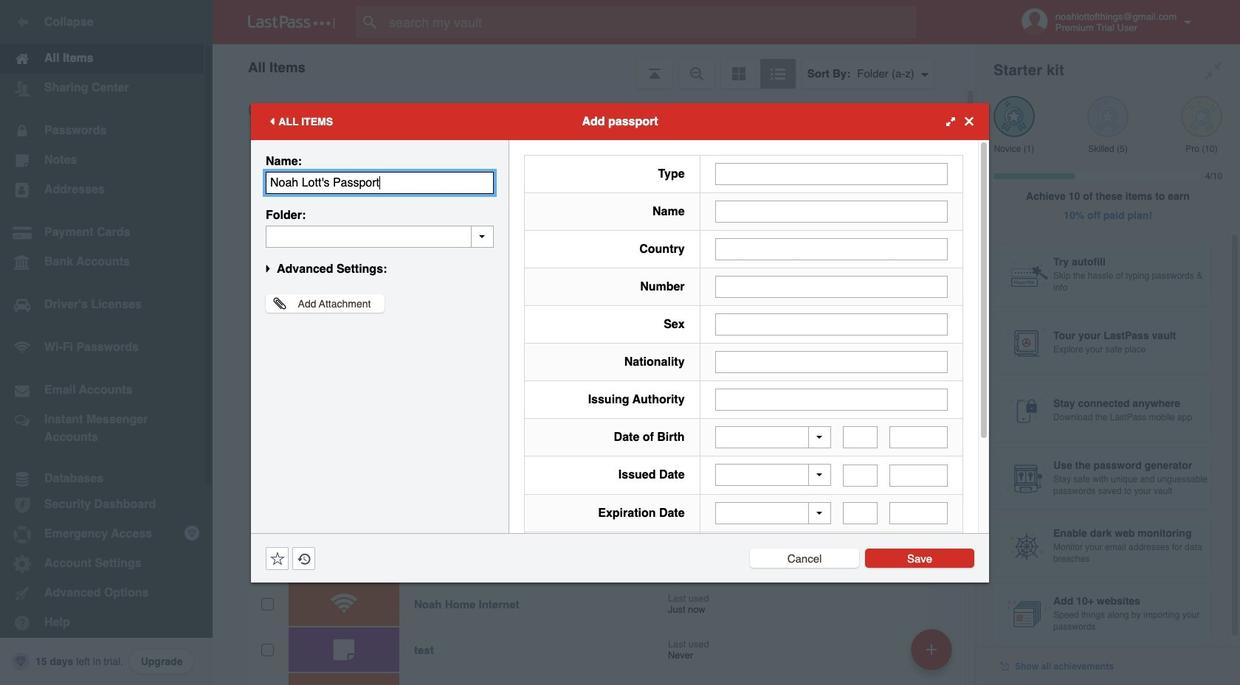 Task type: locate. For each thing, give the bounding box(es) containing it.
None text field
[[715, 163, 948, 185], [266, 225, 494, 248], [715, 238, 948, 260], [715, 276, 948, 298], [715, 389, 948, 411], [843, 427, 878, 449], [890, 427, 948, 449], [843, 465, 878, 487], [890, 465, 948, 487], [890, 503, 948, 525], [715, 163, 948, 185], [266, 225, 494, 248], [715, 238, 948, 260], [715, 276, 948, 298], [715, 389, 948, 411], [843, 427, 878, 449], [890, 427, 948, 449], [843, 465, 878, 487], [890, 465, 948, 487], [890, 503, 948, 525]]

new item image
[[926, 645, 937, 655]]

dialog
[[251, 103, 989, 640]]

vault options navigation
[[213, 44, 976, 89]]

None text field
[[266, 172, 494, 194], [715, 200, 948, 223], [715, 313, 948, 335], [715, 351, 948, 373], [843, 503, 878, 525], [266, 172, 494, 194], [715, 200, 948, 223], [715, 313, 948, 335], [715, 351, 948, 373], [843, 503, 878, 525]]

search my vault text field
[[356, 6, 946, 38]]



Task type: describe. For each thing, give the bounding box(es) containing it.
lastpass image
[[248, 16, 335, 29]]

Search search field
[[356, 6, 946, 38]]

new item navigation
[[906, 625, 961, 686]]

main navigation navigation
[[0, 0, 213, 686]]



Task type: vqa. For each thing, say whether or not it's contained in the screenshot.
password field
no



